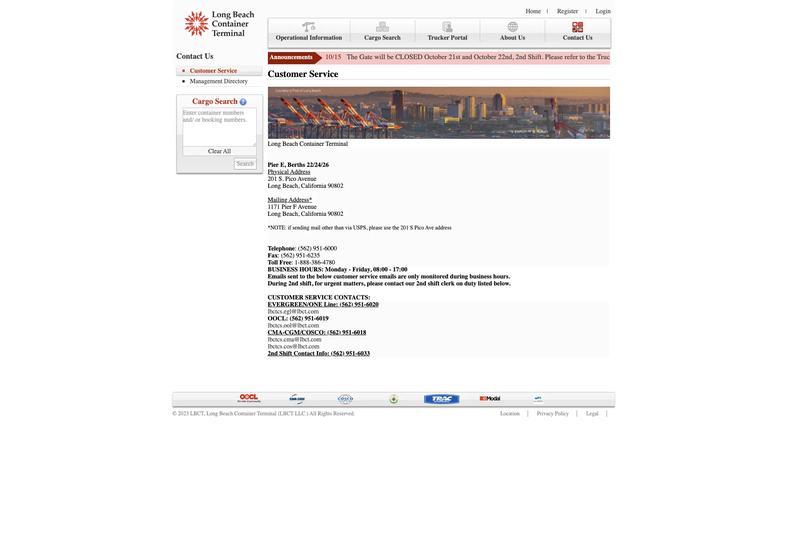 Task type: locate. For each thing, give the bounding box(es) containing it.
2 vertical spatial long
[[206, 410, 218, 417]]

- right 08:00
[[389, 266, 391, 273]]

0 vertical spatial menu bar
[[268, 18, 611, 48]]

0 horizontal spatial 201
[[268, 175, 277, 182]]

cargo search
[[364, 34, 401, 41], [192, 97, 238, 106]]

california inside pier e, berths 22/24/26 physical address 201 s. pico avenue long beach, california 90802
[[301, 182, 326, 189]]

california up mail
[[301, 210, 326, 217]]

1 horizontal spatial cargo
[[364, 34, 381, 41]]

lbctcs.cos@lbct.com link
[[268, 343, 319, 350]]

201 inside pier e, berths 22/24/26 physical address 201 s. pico avenue long beach, california 90802
[[268, 175, 277, 182]]

0 vertical spatial long
[[268, 182, 281, 189]]

90802​
[[328, 210, 343, 217]]

2 beach, from the top
[[282, 210, 300, 217]]

1 horizontal spatial gate
[[615, 53, 629, 61]]

2 horizontal spatial :
[[295, 245, 297, 252]]

friday,
[[352, 266, 372, 273]]

1 horizontal spatial cargo search
[[364, 34, 401, 41]]

pier
[[268, 161, 279, 168], [282, 203, 292, 210]]

for right page
[[678, 53, 686, 61]]

privacy policy link
[[537, 410, 569, 417]]

1 vertical spatial pico
[[414, 224, 424, 231]]

1 california from the top
[[301, 182, 326, 189]]

closed
[[395, 53, 423, 61]]

physical
[[268, 168, 289, 175]]

0 vertical spatial beach,
[[282, 182, 300, 189]]

contact us
[[563, 34, 593, 41], [176, 52, 213, 61]]

0 vertical spatial beach
[[282, 140, 298, 147]]

during
[[450, 273, 468, 280]]

0 vertical spatial cargo search
[[364, 34, 401, 41]]

cargo search down management directory "link"
[[192, 97, 238, 106]]

1 horizontal spatial contact us
[[563, 34, 593, 41]]

1 horizontal spatial october
[[474, 53, 497, 61]]

line:
[[324, 301, 338, 308]]

0 horizontal spatial container
[[234, 410, 256, 417]]

the
[[587, 53, 595, 61], [752, 53, 760, 61], [393, 224, 399, 231], [307, 273, 315, 280]]

contact up "refer"
[[563, 34, 584, 41]]

0 vertical spatial search
[[383, 34, 401, 41]]

avenue
[[298, 175, 316, 182], [298, 203, 317, 210]]

0 horizontal spatial contact
[[176, 52, 203, 61]]

0 vertical spatial pier
[[268, 161, 279, 168]]

contact down lbctcs.cma@lbct.com link
[[294, 350, 315, 357]]

2nd right our
[[416, 280, 426, 287]]

california
[[301, 182, 326, 189], [301, 210, 326, 217]]

1 horizontal spatial service
[[309, 68, 338, 79]]

contact us up "refer"
[[563, 34, 593, 41]]

please
[[545, 53, 563, 61]]

management directory link
[[182, 78, 262, 85]]

to right "refer"
[[580, 53, 585, 61]]

1 horizontal spatial terminal
[[326, 140, 348, 147]]

information
[[310, 34, 342, 41]]

1 horizontal spatial -
[[389, 266, 391, 273]]

login link
[[596, 8, 611, 15]]

beach, up if
[[282, 210, 300, 217]]

than
[[334, 224, 344, 231]]

0 horizontal spatial pier
[[268, 161, 279, 168]]

0 horizontal spatial all
[[223, 148, 231, 155]]

cargo down management
[[192, 97, 213, 106]]

0 horizontal spatial |
[[547, 8, 548, 15]]

please down 08:00
[[367, 280, 383, 287]]

- left friday,
[[349, 266, 351, 273]]

lbct,
[[190, 410, 205, 417]]

1 vertical spatial california
[[301, 210, 326, 217]]

1 beach, from the top
[[282, 182, 300, 189]]

22nd,
[[498, 53, 514, 61]]

long up *note: at the left top of the page
[[268, 210, 281, 217]]

0 horizontal spatial :
[[278, 252, 280, 259]]

0 vertical spatial contact us
[[563, 34, 593, 41]]

|
[[547, 8, 548, 15], [586, 8, 587, 15]]

6235
[[308, 252, 320, 259]]

1-
[[295, 259, 300, 266]]

pier e, berths 22/24/26 physical address 201 s. pico avenue long beach, california 90802
[[268, 161, 343, 189]]

1 october from the left
[[424, 53, 447, 61]]

long right lbct, in the bottom of the page
[[206, 410, 218, 417]]

08:00
[[373, 266, 388, 273]]

contact up management
[[176, 52, 203, 61]]

rights
[[318, 410, 332, 417]]

201
[[268, 175, 277, 182], [401, 224, 409, 231]]

0 horizontal spatial october
[[424, 53, 447, 61]]

6000
[[325, 245, 337, 252]]

201 left s. in the top left of the page
[[268, 175, 277, 182]]

0 vertical spatial terminal
[[326, 140, 348, 147]]

mail
[[311, 224, 321, 231]]

search
[[383, 34, 401, 41], [215, 97, 238, 106]]

for right shift, at the left bottom of the page
[[315, 280, 323, 287]]

llc.)
[[295, 410, 308, 417]]

4780
[[323, 259, 335, 266]]

1 vertical spatial search
[[215, 97, 238, 106]]

long inside pier e, berths 22/24/26 physical address 201 s. pico avenue long beach, california 90802
[[268, 182, 281, 189]]

use
[[384, 224, 391, 231]]

1 horizontal spatial customer
[[268, 68, 307, 79]]

1 vertical spatial avenue
[[298, 203, 317, 210]]

0 vertical spatial avenue
[[298, 175, 316, 182]]

pier left "e,"
[[268, 161, 279, 168]]

| right home on the right
[[547, 8, 548, 15]]

the left below
[[307, 273, 315, 280]]

1 horizontal spatial for
[[678, 53, 686, 61]]

0 horizontal spatial -
[[349, 266, 351, 273]]

2 horizontal spatial us
[[586, 34, 593, 41]]

201 left s
[[401, 224, 409, 231]]

other
[[322, 224, 333, 231]]

service for customer service
[[309, 68, 338, 79]]

register
[[557, 8, 578, 15]]

customer inside customer service management directory
[[190, 67, 216, 74]]

1 horizontal spatial pico
[[414, 224, 424, 231]]

portal
[[451, 34, 467, 41]]

below
[[317, 273, 332, 280]]

(lbct
[[278, 410, 294, 417]]

0 horizontal spatial contact us
[[176, 52, 213, 61]]

:
[[295, 245, 297, 252], [278, 252, 280, 259], [291, 259, 293, 266]]

all right the llc.)
[[310, 410, 316, 417]]

service
[[218, 67, 237, 74], [309, 68, 338, 79]]

search down management directory "link"
[[215, 97, 238, 106]]

ave
[[425, 224, 434, 231]]

customer
[[190, 67, 216, 74], [268, 68, 307, 79]]

1 vertical spatial terminal
[[257, 410, 277, 417]]

gate right the at the left top of page
[[359, 53, 373, 61]]

cargo search up will at the left of the page
[[364, 34, 401, 41]]

0 horizontal spatial us
[[205, 52, 213, 61]]

to right sent
[[300, 273, 305, 280]]

0 horizontal spatial gate
[[359, 53, 373, 61]]

all inside button
[[223, 148, 231, 155]]

all
[[223, 148, 231, 155], [310, 410, 316, 417]]

about
[[500, 34, 517, 41]]

​​​​​​​​​​​​​​​​​​​​​​​​​​​​​​​​​​​long beach container terminal
[[268, 140, 348, 147]]

customer down announcements on the top left
[[268, 68, 307, 79]]

1 vertical spatial 201
[[401, 224, 409, 231]]

1 horizontal spatial |
[[586, 8, 587, 15]]

0 vertical spatial california
[[301, 182, 326, 189]]

2023
[[178, 410, 189, 417]]

0 vertical spatial container
[[300, 140, 324, 147]]

contact
[[563, 34, 584, 41], [176, 52, 203, 61], [294, 350, 315, 357]]

customer for customer service management directory
[[190, 67, 216, 74]]

0 horizontal spatial menu bar
[[176, 67, 266, 87]]

october right and
[[474, 53, 497, 61]]

beach right ​​​​​​​​​​​​​​​​​​​​​​​​​​​​​​​​​​​long
[[282, 140, 298, 147]]

1 horizontal spatial beach
[[282, 140, 298, 147]]

location link
[[500, 410, 520, 417]]

service down 10/15
[[309, 68, 338, 79]]

avenue inside mailing address* 1171 pier f avenue long beach, california 90802​
[[298, 203, 317, 210]]

None submit
[[234, 158, 257, 170]]

will
[[374, 53, 385, 61]]

1 vertical spatial all
[[310, 410, 316, 417]]

terminal up 22/24/26
[[326, 140, 348, 147]]

service up management directory "link"
[[218, 67, 237, 74]]

home
[[526, 8, 541, 15]]

-
[[349, 266, 351, 273], [389, 266, 391, 273]]

0 vertical spatial to
[[580, 53, 585, 61]]

container
[[300, 140, 324, 147], [234, 410, 256, 417]]

1 horizontal spatial menu bar
[[268, 18, 611, 48]]

10/15
[[325, 53, 341, 61]]

customer
[[334, 273, 358, 280]]

to
[[580, 53, 585, 61], [300, 273, 305, 280]]

week.
[[762, 53, 778, 61]]

1 horizontal spatial container
[[300, 140, 324, 147]]

please left use
[[369, 224, 383, 231]]

0 vertical spatial pico
[[285, 175, 296, 182]]

0 horizontal spatial to
[[300, 273, 305, 280]]

0 horizontal spatial customer
[[190, 67, 216, 74]]

2 horizontal spatial contact
[[563, 34, 584, 41]]

gate right truck on the right top of page
[[615, 53, 629, 61]]

1 vertical spatial long
[[268, 210, 281, 217]]

address
[[435, 224, 452, 231]]

customer up management
[[190, 67, 216, 74]]

| left login at top right
[[586, 8, 587, 15]]

service inside customer service management directory
[[218, 67, 237, 74]]

cgm/cosco:
[[285, 329, 326, 336]]

customer service contacts: evergreen/one line: (562) 951-6020 lbctcs.egl@lbct.com oocl: (562) 951-6019 lbctcs.ool@lbct.com cma-cgm/cosco: (562) 951-6018 lbctcs.cma@lbct.com lbctcs.cos@lbct.com 2nd shift contact info: (562) 951-6033​​
[[268, 294, 379, 357]]

avenue right f
[[298, 203, 317, 210]]

2 gate from the left
[[615, 53, 629, 61]]

clear all
[[208, 148, 231, 155]]

1 horizontal spatial 201
[[401, 224, 409, 231]]

beach right lbct, in the bottom of the page
[[219, 410, 233, 417]]

customer service management directory
[[190, 67, 248, 85]]

terminal left (lbct
[[257, 410, 277, 417]]

(562) left 1-
[[281, 252, 295, 259]]

emails are
[[379, 273, 407, 280]]

october
[[424, 53, 447, 61], [474, 53, 497, 61]]

2 vertical spatial contact
[[294, 350, 315, 357]]

1 vertical spatial please
[[367, 280, 383, 287]]

0 horizontal spatial service
[[218, 67, 237, 74]]

2nd inside customer service contacts: evergreen/one line: (562) 951-6020 lbctcs.egl@lbct.com oocl: (562) 951-6019 lbctcs.ool@lbct.com cma-cgm/cosco: (562) 951-6018 lbctcs.cma@lbct.com lbctcs.cos@lbct.com 2nd shift contact info: (562) 951-6033​​
[[268, 350, 278, 357]]

0 horizontal spatial pico
[[285, 175, 296, 182]]

search up be
[[383, 34, 401, 41]]

pico right s
[[414, 224, 424, 231]]

hours
[[630, 53, 647, 61]]

all right "clear"
[[223, 148, 231, 155]]

0 horizontal spatial cargo search
[[192, 97, 238, 106]]

2nd left shift, at the left bottom of the page
[[288, 280, 298, 287]]

california inside mailing address* 1171 pier f avenue long beach, california 90802​
[[301, 210, 326, 217]]

0 horizontal spatial search
[[215, 97, 238, 106]]

the right use
[[393, 224, 399, 231]]

on
[[456, 280, 463, 287]]

us for about us link
[[518, 34, 525, 41]]

lbctcs.cma@lbct.com
[[268, 336, 322, 343]]

2nd left 'shift'
[[268, 350, 278, 357]]

announcements
[[270, 54, 313, 61]]

1 horizontal spatial contact
[[294, 350, 315, 357]]

1 vertical spatial menu bar
[[176, 67, 266, 87]]

1 vertical spatial pier
[[282, 203, 292, 210]]

1 horizontal spatial us
[[518, 34, 525, 41]]

1 vertical spatial cargo
[[192, 97, 213, 106]]

1 horizontal spatial pier
[[282, 203, 292, 210]]

cargo up will at the left of the page
[[364, 34, 381, 41]]

october left 21st
[[424, 53, 447, 61]]

for right details
[[742, 53, 750, 61]]

avenue down berths
[[298, 175, 316, 182]]

0 vertical spatial 201
[[268, 175, 277, 182]]

pier left f
[[282, 203, 292, 210]]

1 vertical spatial to
[[300, 273, 305, 280]]

customer service link
[[182, 67, 262, 74]]

0 horizontal spatial for
[[315, 280, 323, 287]]

long up mailing
[[268, 182, 281, 189]]

mailing
[[268, 196, 287, 203]]

1 vertical spatial contact us
[[176, 52, 213, 61]]

(562) down 6019
[[327, 329, 341, 336]]

© 2023 lbct, long beach container terminal (lbct llc.) all rights reserved.
[[172, 410, 355, 417]]

please
[[369, 224, 383, 231], [367, 280, 383, 287]]

legal link
[[586, 410, 599, 417]]

beach, inside pier e, berths 22/24/26 physical address 201 s. pico avenue long beach, california 90802
[[282, 182, 300, 189]]

1 horizontal spatial search
[[383, 34, 401, 41]]

1 vertical spatial container
[[234, 410, 256, 417]]

california up address*
[[301, 182, 326, 189]]

beach, down address
[[282, 182, 300, 189]]

1 horizontal spatial all
[[310, 410, 316, 417]]

(562) up 888-
[[298, 245, 312, 252]]

0 vertical spatial all
[[223, 148, 231, 155]]

pico right s. in the top left of the page
[[285, 175, 296, 182]]

​​​​​​​​​​​​​​​​​​​​​​​​​​​​​​​​​​​long
[[268, 140, 281, 147]]

1 vertical spatial contact
[[176, 52, 203, 61]]

2 california from the top
[[301, 210, 326, 217]]

beach
[[282, 140, 298, 147], [219, 410, 233, 417]]

0 horizontal spatial beach
[[219, 410, 233, 417]]

contact us up management
[[176, 52, 213, 61]]

menu bar
[[268, 18, 611, 48], [176, 67, 266, 87]]

2 october from the left
[[474, 53, 497, 61]]

1 vertical spatial beach,
[[282, 210, 300, 217]]



Task type: describe. For each thing, give the bounding box(es) containing it.
888-
[[300, 259, 311, 266]]

*note: if sending mail other than via usps, please use the 201 s pico ave address
[[268, 224, 452, 231]]

1 vertical spatial cargo search
[[192, 97, 238, 106]]

©
[[172, 410, 177, 417]]

1 vertical spatial beach
[[219, 410, 233, 417]]

menu bar containing customer service
[[176, 67, 266, 87]]

beach, inside mailing address* 1171 pier f avenue long beach, california 90802​
[[282, 210, 300, 217]]

operational information link
[[268, 20, 350, 42]]

refer
[[565, 53, 578, 61]]

2 - from the left
[[389, 266, 391, 273]]

0 vertical spatial please
[[369, 224, 383, 231]]

(562) right line:
[[340, 301, 353, 308]]

matters,
[[343, 280, 365, 287]]

2 | from the left
[[586, 8, 587, 15]]

​during
[[268, 280, 287, 287]]

customer service
[[268, 68, 338, 79]]

for inside 'telephone : (562) 951-6000 fax : (562) 951-6235 toll free : 1-888-386-4780 business hours: monday - friday, 08:00 - 17:00 emails sent to the below customer service emails are only monitored during business hours. ​ ​during 2nd shift, for urgent matters, please contact our 2nd shift clerk on duty listed below.'
[[315, 280, 323, 287]]

sending
[[293, 224, 310, 231]]

monday
[[325, 266, 347, 273]]

1 | from the left
[[547, 8, 548, 15]]

berths
[[288, 161, 305, 168]]

1 horizontal spatial to
[[580, 53, 585, 61]]

lbctcs.cos@lbct.com
[[268, 343, 319, 350]]

the
[[347, 53, 358, 61]]

operational information
[[276, 34, 342, 41]]

evergreen/one
[[268, 301, 322, 308]]

21st
[[449, 53, 460, 61]]

policy
[[555, 410, 569, 417]]

contact inside customer service contacts: evergreen/one line: (562) 951-6020 lbctcs.egl@lbct.com oocl: (562) 951-6019 lbctcs.ool@lbct.com cma-cgm/cosco: (562) 951-6018 lbctcs.cma@lbct.com lbctcs.cos@lbct.com 2nd shift contact info: (562) 951-6033​​
[[294, 350, 315, 357]]

cargo search link
[[350, 20, 415, 42]]

oocl:
[[268, 315, 288, 322]]

please inside 'telephone : (562) 951-6000 fax : (562) 951-6235 toll free : 1-888-386-4780 business hours: monday - friday, 08:00 - 17:00 emails sent to the below customer service emails are only monitored during business hours. ​ ​during 2nd shift, for urgent matters, please contact our 2nd shift clerk on duty listed below.'
[[367, 280, 383, 287]]

avenue inside pier e, berths 22/24/26 physical address 201 s. pico avenue long beach, california 90802
[[298, 175, 316, 182]]

hours. ​
[[493, 273, 512, 280]]

long inside mailing address* 1171 pier f avenue long beach, california 90802​
[[268, 210, 281, 217]]

sent
[[288, 273, 298, 280]]

the inside 'telephone : (562) 951-6000 fax : (562) 951-6235 toll free : 1-888-386-4780 business hours: monday - friday, 08:00 - 17:00 emails sent to the below customer service emails are only monitored during business hours. ​ ​during 2nd shift, for urgent matters, please contact our 2nd shift clerk on duty listed below.'
[[307, 273, 315, 280]]

6019
[[316, 315, 329, 322]]

below.
[[494, 280, 511, 287]]

be
[[387, 53, 394, 61]]

pier inside mailing address* 1171 pier f avenue long beach, california 90802​
[[282, 203, 292, 210]]

contact us inside menu bar
[[563, 34, 593, 41]]

(562) down the evergreen/one on the bottom left
[[290, 315, 303, 322]]

pico inside pier e, berths 22/24/26 physical address 201 s. pico avenue long beach, california 90802
[[285, 175, 296, 182]]

trucker portal
[[428, 34, 467, 41]]

trucker portal link
[[415, 20, 480, 42]]

address
[[290, 168, 310, 175]]

legal
[[586, 410, 599, 417]]

1 - from the left
[[349, 266, 351, 273]]

listed
[[478, 280, 492, 287]]

contact
[[385, 280, 404, 287]]

via usps,
[[345, 224, 368, 231]]

0 vertical spatial cargo
[[364, 34, 381, 41]]

login
[[596, 8, 611, 15]]

free
[[279, 259, 291, 266]]

1 horizontal spatial :
[[291, 259, 293, 266]]

17:00
[[393, 266, 407, 273]]

us for contact us link
[[586, 34, 593, 41]]

to inside 'telephone : (562) 951-6000 fax : (562) 951-6235 toll free : 1-888-386-4780 business hours: monday - friday, 08:00 - 17:00 emails sent to the below customer service emails are only monitored during business hours. ​ ​during 2nd shift, for urgent matters, please contact our 2nd shift clerk on duty listed below.'
[[300, 273, 305, 280]]

service
[[305, 294, 333, 301]]

contact us link
[[545, 20, 610, 42]]

*note:
[[268, 224, 287, 231]]

2nd left shift.
[[516, 53, 526, 61]]

directory
[[224, 78, 248, 85]]

10/15 the gate will be closed october 21st and october 22nd, 2nd shift. please refer to the truck gate hours web page for further gate details for the week.
[[325, 53, 778, 61]]

cma-
[[268, 329, 285, 336]]

0 vertical spatial contact
[[563, 34, 584, 41]]

business
[[470, 273, 492, 280]]

0 horizontal spatial cargo
[[192, 97, 213, 106]]

trucker
[[428, 34, 449, 41]]

shift,
[[300, 280, 313, 287]]

22/24/26
[[307, 161, 329, 168]]

lbctcs.egl@lbct.com link
[[268, 308, 319, 315]]

service for customer service management directory
[[218, 67, 237, 74]]

f
[[293, 203, 297, 210]]

truck
[[597, 53, 614, 61]]

0 horizontal spatial terminal
[[257, 410, 277, 417]]

e,
[[280, 161, 286, 168]]

our
[[406, 280, 415, 287]]

monitored
[[421, 273, 449, 280]]

the left truck on the right top of page
[[587, 53, 595, 61]]

only
[[408, 273, 419, 280]]

about us link
[[480, 20, 545, 42]]

web
[[649, 53, 661, 61]]

386-
[[311, 259, 323, 266]]

customer for customer service
[[268, 68, 307, 79]]

(562) right info:
[[331, 350, 345, 357]]

contacts:
[[334, 294, 370, 301]]

the left week.
[[752, 53, 760, 61]]

Enter container numbers and/ or booking numbers.  text field
[[183, 108, 257, 147]]

page
[[663, 53, 676, 61]]

business hours:
[[268, 266, 324, 273]]

gate
[[708, 53, 720, 61]]

pier inside pier e, berths 22/24/26 physical address 201 s. pico avenue long beach, california 90802
[[268, 161, 279, 168]]

fax
[[268, 252, 278, 259]]

details
[[722, 53, 740, 61]]

privacy
[[537, 410, 554, 417]]

and
[[462, 53, 472, 61]]

register link
[[557, 8, 578, 15]]

6018
[[354, 329, 366, 336]]

6020
[[366, 301, 379, 308]]

s.
[[279, 175, 284, 182]]

about us
[[500, 34, 525, 41]]

1 gate from the left
[[359, 53, 373, 61]]

menu bar containing operational information
[[268, 18, 611, 48]]

telephone : (562) 951-6000 fax : (562) 951-6235 toll free : 1-888-386-4780 business hours: monday - friday, 08:00 - 17:00 emails sent to the below customer service emails are only monitored during business hours. ​ ​during 2nd shift, for urgent matters, please contact our 2nd shift clerk on duty listed below.
[[268, 245, 514, 287]]

reserved.
[[333, 410, 355, 417]]

if
[[288, 224, 291, 231]]

2 horizontal spatial for
[[742, 53, 750, 61]]

clear all button
[[183, 147, 257, 156]]

mailing address* 1171 pier f avenue long beach, california 90802​
[[268, 196, 343, 217]]



Task type: vqa. For each thing, say whether or not it's contained in the screenshot.
tab
no



